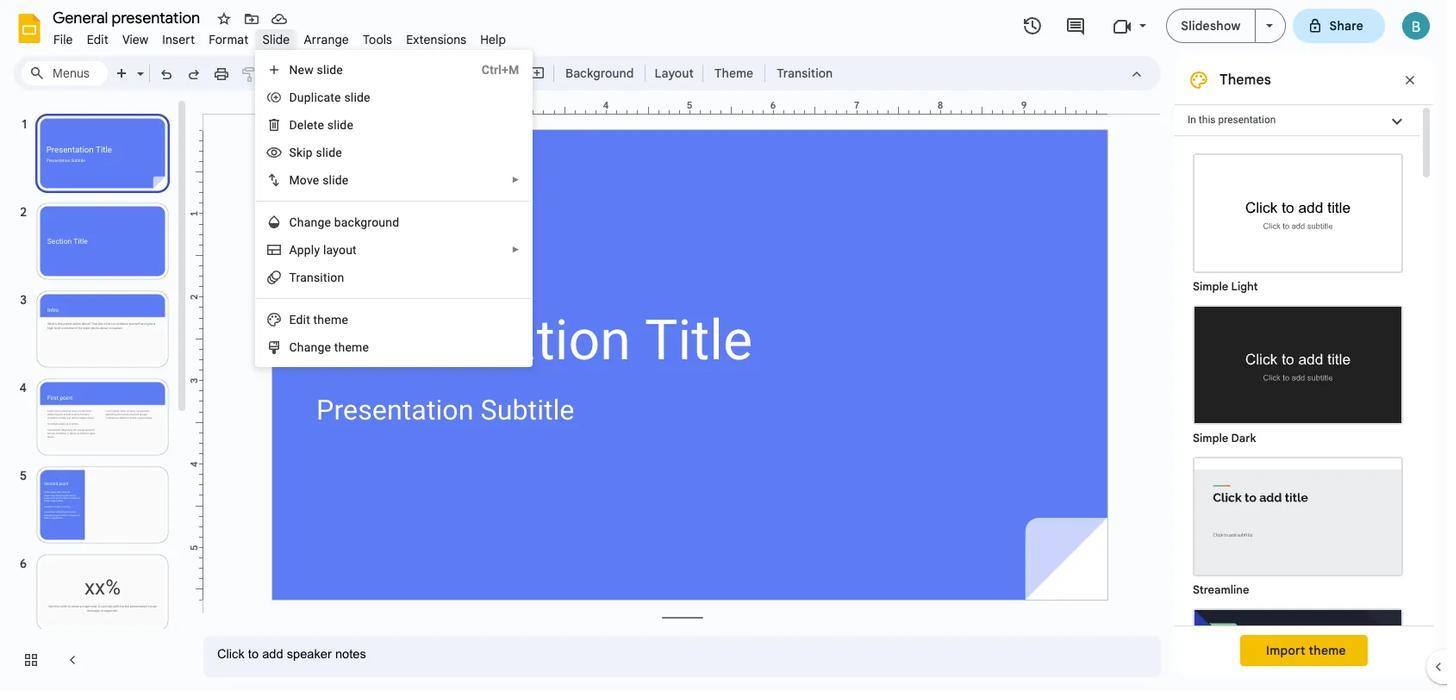 Task type: vqa. For each thing, say whether or not it's contained in the screenshot.
the topmost ►
yes



Task type: describe. For each thing, give the bounding box(es) containing it.
m
[[331, 313, 342, 327]]

in this presentation tab
[[1175, 104, 1419, 136]]

layout
[[323, 243, 357, 257]]

d for uplicate
[[289, 90, 297, 104]]

t r ansition
[[289, 271, 344, 284]]

menu bar banner
[[0, 0, 1447, 691]]

Focus radio
[[1184, 600, 1412, 691]]

view menu item
[[115, 29, 155, 50]]

themes section
[[1175, 56, 1433, 691]]

heme
[[338, 340, 369, 354]]

change theme t element
[[289, 340, 374, 354]]

layout
[[655, 65, 694, 81]]

d for e
[[289, 118, 297, 132]]

themes
[[1220, 72, 1271, 89]]

arrange menu item
[[297, 29, 356, 50]]

0 vertical spatial e
[[297, 118, 304, 132]]

insert menu item
[[155, 29, 202, 50]]

background button
[[558, 60, 642, 86]]

n
[[289, 63, 298, 77]]

duplicate slide d element
[[289, 90, 376, 104]]

import theme button
[[1240, 635, 1368, 666]]

file
[[53, 32, 73, 47]]

change for change b ackground
[[289, 215, 331, 229]]

Simple Dark radio
[[1184, 296, 1412, 448]]

import theme
[[1266, 643, 1346, 658]]

change for change t heme
[[289, 340, 331, 354]]

r
[[296, 271, 300, 284]]

theme button
[[707, 60, 761, 86]]

arrange
[[304, 32, 349, 47]]

help
[[480, 32, 506, 47]]

tools menu item
[[356, 29, 399, 50]]

menu bar inside menu bar "banner"
[[47, 22, 513, 51]]

d e lete slide
[[289, 118, 353, 132]]

t
[[334, 340, 338, 354]]

mo
[[289, 173, 307, 187]]

b
[[334, 215, 341, 229]]

a
[[289, 243, 297, 257]]

format menu item
[[202, 29, 255, 50]]

option group inside themes section
[[1175, 136, 1419, 691]]

navigation inside "themes" application
[[0, 97, 190, 691]]

new slide with layout image
[[133, 62, 144, 68]]

extensions menu item
[[399, 29, 473, 50]]

slideshow button
[[1166, 9, 1255, 43]]

Menus field
[[22, 61, 108, 85]]

a pply layout
[[289, 243, 357, 257]]

slide for n ew slide
[[317, 63, 343, 77]]

layout button
[[649, 60, 699, 86]]

in this presentation
[[1188, 114, 1276, 126]]

lete
[[304, 118, 324, 132]]

ctrl+m
[[482, 63, 519, 77]]

theme
[[714, 65, 753, 81]]

edit menu item
[[80, 29, 115, 50]]

slide right 'lete'
[[327, 118, 353, 132]]

n ew slide
[[289, 63, 343, 77]]

delete slide e element
[[289, 118, 359, 132]]

slideshow
[[1181, 18, 1241, 34]]

slide
[[262, 32, 290, 47]]

Star checkbox
[[212, 7, 236, 31]]

ackground
[[341, 215, 399, 229]]

slide menu item
[[255, 29, 297, 50]]

move slide v element
[[289, 173, 354, 187]]

focus image
[[1195, 610, 1401, 691]]

change background b element
[[289, 215, 404, 229]]

the
[[313, 313, 331, 327]]

import
[[1266, 643, 1305, 658]]

change b ackground
[[289, 215, 399, 229]]



Task type: locate. For each thing, give the bounding box(es) containing it.
slide for s kip slide
[[316, 146, 342, 159]]

menu bar containing file
[[47, 22, 513, 51]]

d left 'lete'
[[289, 118, 297, 132]]

light
[[1231, 279, 1258, 294]]

skip slide s element
[[289, 146, 347, 159]]

0 vertical spatial change
[[289, 215, 331, 229]]

edit right 'file'
[[87, 32, 108, 47]]

slide right kip
[[316, 146, 342, 159]]

simple left light
[[1193, 279, 1228, 294]]

theme
[[1309, 643, 1346, 658]]

help menu item
[[473, 29, 513, 50]]

slide right the uplicate
[[344, 90, 370, 104]]

format
[[209, 32, 249, 47]]

1 vertical spatial change
[[289, 340, 331, 354]]

themes application
[[0, 0, 1447, 691]]

► for a pply layout
[[512, 245, 520, 254]]

e
[[297, 118, 304, 132], [313, 173, 319, 187], [342, 313, 348, 327]]

s kip slide
[[289, 146, 342, 159]]

2 d from the top
[[289, 118, 297, 132]]

file menu item
[[47, 29, 80, 50]]

navigation
[[0, 97, 190, 691]]

0 vertical spatial simple
[[1193, 279, 1228, 294]]

slide right ew
[[317, 63, 343, 77]]

slide
[[317, 63, 343, 77], [344, 90, 370, 104], [327, 118, 353, 132], [316, 146, 342, 159], [322, 173, 349, 187]]

t
[[289, 271, 296, 284]]

d down n
[[289, 90, 297, 104]]

e up kip
[[297, 118, 304, 132]]

1 vertical spatial simple
[[1193, 431, 1228, 446]]

Streamline radio
[[1184, 448, 1412, 600]]

view
[[122, 32, 149, 47]]

1 vertical spatial ►
[[512, 245, 520, 254]]

apply layout a element
[[289, 243, 362, 257]]

change t heme
[[289, 340, 369, 354]]

1 simple from the top
[[1193, 279, 1228, 294]]

e right mo
[[313, 173, 319, 187]]

presentation options image
[[1266, 24, 1273, 28]]

transition r element
[[289, 271, 349, 284]]

menu bar
[[47, 22, 513, 51]]

pply
[[297, 243, 320, 257]]

1 vertical spatial d
[[289, 118, 297, 132]]

0 vertical spatial edit
[[87, 32, 108, 47]]

1 horizontal spatial e
[[313, 173, 319, 187]]

Simple Light radio
[[1184, 145, 1412, 691]]

share
[[1329, 18, 1363, 34]]

menu containing n
[[255, 50, 533, 367]]

simple inside option
[[1193, 279, 1228, 294]]

2 change from the top
[[289, 340, 331, 354]]

extensions
[[406, 32, 466, 47]]

edit left the the
[[289, 313, 310, 327]]

1 d from the top
[[289, 90, 297, 104]]

1 horizontal spatial edit
[[289, 313, 310, 327]]

edit inside menu item
[[87, 32, 108, 47]]

edit for edit
[[87, 32, 108, 47]]

s
[[289, 146, 296, 159]]

simple light
[[1193, 279, 1258, 294]]

transition button
[[769, 60, 840, 86]]

insert
[[162, 32, 195, 47]]

new slide n element
[[289, 63, 348, 77]]

0 horizontal spatial e
[[297, 118, 304, 132]]

mo v e slide
[[289, 173, 349, 187]]

►
[[512, 175, 520, 184], [512, 245, 520, 254]]

simple
[[1193, 279, 1228, 294], [1193, 431, 1228, 446]]

background
[[565, 65, 634, 81]]

simple for simple light
[[1193, 279, 1228, 294]]

simple left the 'dark'
[[1193, 431, 1228, 446]]

1 change from the top
[[289, 215, 331, 229]]

change left b
[[289, 215, 331, 229]]

0 vertical spatial ►
[[512, 175, 520, 184]]

edit the m e
[[289, 313, 348, 327]]

tools
[[363, 32, 392, 47]]

1 ► from the top
[[512, 175, 520, 184]]

option group containing simple light
[[1175, 136, 1419, 691]]

edit inside menu
[[289, 313, 310, 327]]

2 vertical spatial e
[[342, 313, 348, 327]]

v
[[307, 173, 313, 187]]

2 simple from the top
[[1193, 431, 1228, 446]]

2 ► from the top
[[512, 245, 520, 254]]

simple inside radio
[[1193, 431, 1228, 446]]

share button
[[1292, 9, 1385, 43]]

► for e slide
[[512, 175, 520, 184]]

simple dark
[[1193, 431, 1256, 446]]

change left "t"
[[289, 340, 331, 354]]

d uplicate slide
[[289, 90, 370, 104]]

this
[[1199, 114, 1216, 126]]

edit for edit the m e
[[289, 313, 310, 327]]

main toolbar
[[107, 60, 841, 86]]

1 vertical spatial e
[[313, 173, 319, 187]]

kip
[[296, 146, 313, 159]]

transition
[[777, 65, 833, 81]]

ansition
[[300, 271, 344, 284]]

option group
[[1175, 136, 1419, 691]]

ew
[[298, 63, 314, 77]]

uplicate
[[297, 90, 341, 104]]

0 horizontal spatial edit
[[87, 32, 108, 47]]

in
[[1188, 114, 1196, 126]]

slide for d uplicate slide
[[344, 90, 370, 104]]

2 horizontal spatial e
[[342, 313, 348, 327]]

d
[[289, 90, 297, 104], [289, 118, 297, 132]]

0 vertical spatial d
[[289, 90, 297, 104]]

streamline
[[1193, 583, 1249, 597]]

edit theme m element
[[289, 313, 353, 327]]

presentation
[[1218, 114, 1276, 126]]

menu inside "themes" application
[[255, 50, 533, 367]]

e right the the
[[342, 313, 348, 327]]

edit
[[87, 32, 108, 47], [289, 313, 310, 327]]

dark
[[1231, 431, 1256, 446]]

1 vertical spatial edit
[[289, 313, 310, 327]]

menu
[[255, 50, 533, 367]]

change
[[289, 215, 331, 229], [289, 340, 331, 354]]

Rename text field
[[47, 7, 210, 28]]

slide right v
[[322, 173, 349, 187]]

ctrl+m element
[[461, 61, 519, 78]]

simple for simple dark
[[1193, 431, 1228, 446]]



